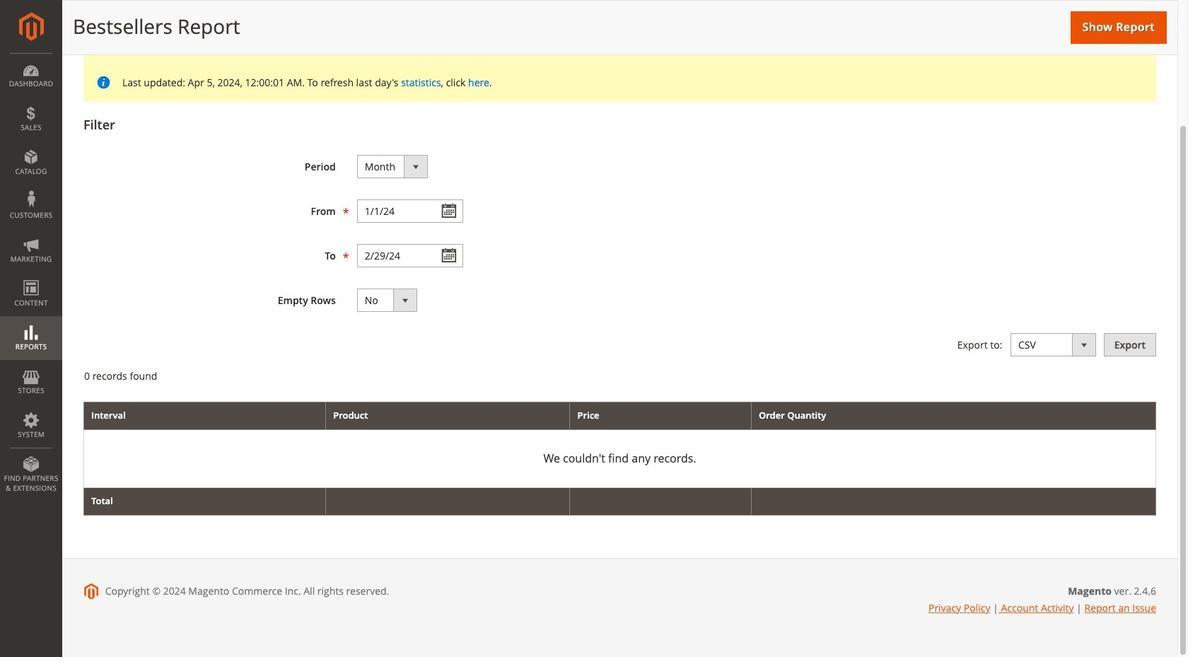 Task type: locate. For each thing, give the bounding box(es) containing it.
None text field
[[357, 200, 463, 223]]

magento admin panel image
[[19, 12, 44, 41]]

menu bar
[[0, 53, 62, 500]]

None text field
[[357, 244, 463, 267]]



